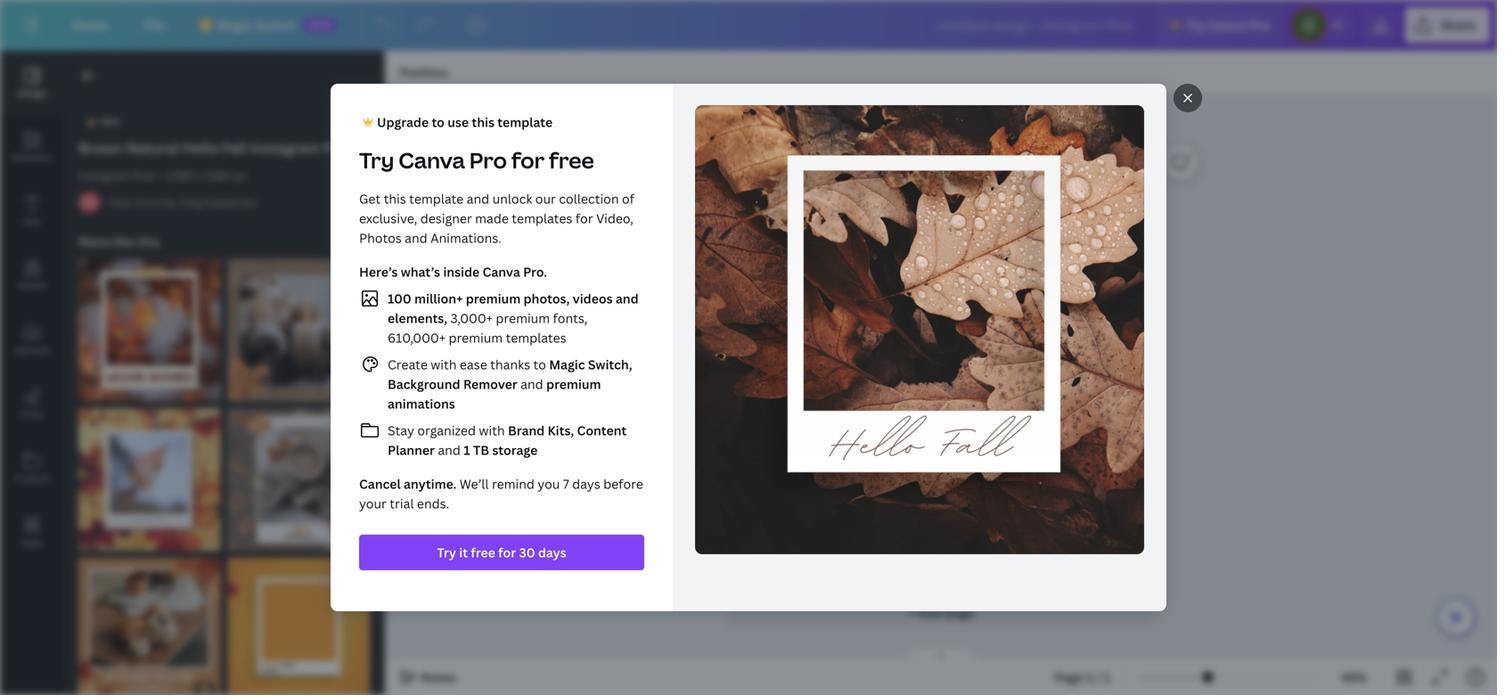 Task type: locate. For each thing, give the bounding box(es) containing it.
and down the "exclusive," on the left top of page
[[405, 230, 428, 246]]

apps button
[[0, 500, 64, 564]]

home link
[[57, 7, 122, 43]]

try for try canva pro
[[1186, 16, 1206, 33]]

stay organized with
[[388, 422, 508, 439]]

1 vertical spatial try
[[359, 146, 394, 175]]

post
[[323, 138, 354, 157], [133, 168, 156, 183]]

premium up 3,000+
[[466, 290, 521, 307]]

1 horizontal spatial post
[[323, 138, 354, 157]]

instagram right "fall" at the top
[[250, 138, 320, 157]]

2 vertical spatial this
[[137, 233, 160, 250]]

1 vertical spatial this
[[384, 190, 406, 207]]

1 vertical spatial to
[[533, 356, 546, 373]]

and down 'thanks'
[[518, 376, 546, 393]]

designer
[[420, 210, 472, 227]]

+ add page
[[908, 604, 974, 621]]

1 horizontal spatial 1
[[1086, 669, 1093, 686]]

0 vertical spatial days
[[572, 476, 600, 492]]

magic inside magic switch, background remover
[[549, 356, 585, 373]]

more like this
[[78, 233, 160, 250]]

get this template and unlock our collection of exclusive, designer made templates for video, photos and animations.
[[359, 190, 635, 246]]

days right the 30
[[538, 544, 567, 561]]

0 horizontal spatial post
[[133, 168, 156, 183]]

template up try canva pro for free
[[498, 114, 553, 131]]

draw
[[21, 408, 43, 420]]

more
[[134, 195, 161, 209]]

fall
[[222, 138, 247, 157]]

1 right /
[[1104, 669, 1111, 686]]

to left the use
[[432, 114, 445, 131]]

0 vertical spatial instagram
[[250, 138, 320, 157]]

and
[[467, 190, 489, 207], [405, 230, 428, 246], [616, 290, 639, 307], [518, 376, 546, 393], [438, 442, 461, 459]]

for
[[512, 146, 545, 175], [576, 210, 593, 227], [498, 544, 516, 561]]

1 vertical spatial with
[[479, 422, 505, 439]]

0 horizontal spatial pro
[[469, 146, 507, 175]]

animations.
[[431, 230, 502, 246]]

brand up storage on the bottom left
[[508, 422, 545, 439]]

magic switch
[[217, 16, 297, 33]]

apps
[[21, 537, 43, 549]]

0 vertical spatial free
[[549, 146, 594, 175]]

1 vertical spatial free
[[471, 544, 495, 561]]

free right it
[[471, 544, 495, 561]]

like
[[113, 233, 134, 250]]

projects
[[14, 472, 50, 484]]

templates
[[512, 210, 573, 227], [506, 329, 567, 346]]

1 vertical spatial for
[[576, 210, 593, 227]]

brown natural hello fall instagram post image
[[695, 105, 1144, 554]]

1 horizontal spatial instagram
[[250, 138, 320, 157]]

brand inside brand "button"
[[19, 280, 45, 292]]

with up background
[[431, 356, 457, 373]]

tb
[[473, 442, 489, 459]]

create with ease thanks to
[[388, 356, 549, 373]]

elements button
[[0, 115, 64, 179]]

template up designer
[[409, 190, 464, 207]]

for inside button
[[498, 544, 516, 561]]

0 vertical spatial brand
[[19, 280, 45, 292]]

1 vertical spatial canva
[[399, 146, 465, 175]]

1 horizontal spatial days
[[572, 476, 600, 492]]

premium
[[466, 290, 521, 307], [496, 310, 550, 327], [449, 329, 503, 346], [546, 376, 601, 393]]

instagram
[[250, 138, 320, 157], [78, 168, 130, 183]]

templates up 'thanks'
[[506, 329, 567, 346]]

brown
[[78, 138, 123, 157]]

to
[[432, 114, 445, 131], [533, 356, 546, 373]]

1 inside list
[[464, 442, 470, 459]]

1 horizontal spatial this
[[384, 190, 406, 207]]

brand up uploads button
[[19, 280, 45, 292]]

content
[[577, 422, 627, 439]]

1 horizontal spatial try
[[437, 544, 456, 561]]

uploads button
[[0, 308, 64, 372]]

this right the use
[[472, 114, 495, 131]]

0 vertical spatial with
[[431, 356, 457, 373]]

oleg gapeenko image
[[78, 192, 100, 213]]

1 left /
[[1086, 669, 1093, 686]]

1 horizontal spatial magic
[[549, 356, 585, 373]]

you
[[538, 476, 560, 492]]

of
[[622, 190, 635, 207]]

1 horizontal spatial template
[[498, 114, 553, 131]]

your
[[359, 495, 387, 512]]

1 vertical spatial pro
[[469, 146, 507, 175]]

storage
[[492, 442, 538, 459]]

template
[[498, 114, 553, 131], [409, 190, 464, 207]]

pro inside button
[[1249, 16, 1270, 33]]

1 horizontal spatial 1080
[[204, 168, 231, 183]]

anytime.
[[404, 476, 457, 492]]

use
[[448, 114, 469, 131]]

show pages image
[[898, 647, 984, 661]]

1 horizontal spatial brand
[[508, 422, 545, 439]]

1 vertical spatial templates
[[506, 329, 567, 346]]

design button
[[0, 51, 64, 115]]

0 horizontal spatial to
[[432, 114, 445, 131]]

1 horizontal spatial pro
[[1249, 16, 1270, 33]]

0 horizontal spatial template
[[409, 190, 464, 207]]

canva inside button
[[1209, 16, 1246, 33]]

neutral orange modern autumn instagram post image
[[228, 409, 370, 551]]

1 horizontal spatial with
[[479, 422, 505, 439]]

0 horizontal spatial this
[[137, 233, 160, 250]]

1 vertical spatial brand
[[508, 422, 545, 439]]

0 horizontal spatial brand
[[19, 280, 45, 292]]

for left the 30
[[498, 544, 516, 561]]

1 left tb
[[464, 442, 470, 459]]

page
[[945, 604, 974, 621]]

3,000+
[[451, 310, 493, 327]]

magic switch, background remover
[[388, 356, 632, 393]]

0 horizontal spatial 1
[[464, 442, 470, 459]]

text button
[[0, 179, 64, 243]]

with up and 1 tb storage
[[479, 422, 505, 439]]

2 1080 from the left
[[204, 168, 231, 183]]

to right 'thanks'
[[533, 356, 546, 373]]

templates inside 3,000+ premium fonts, 610,000+ premium templates
[[506, 329, 567, 346]]

for down 'collection'
[[576, 210, 593, 227]]

and up made
[[467, 190, 489, 207]]

free
[[549, 146, 594, 175], [471, 544, 495, 561]]

1 vertical spatial instagram
[[78, 168, 130, 183]]

magic left switch,
[[549, 356, 585, 373]]

ends.
[[417, 495, 449, 512]]

and down stay organized with
[[438, 442, 461, 459]]

for up unlock
[[512, 146, 545, 175]]

0 horizontal spatial instagram
[[78, 168, 130, 183]]

0 vertical spatial template
[[498, 114, 553, 131]]

0 horizontal spatial 1080
[[167, 168, 194, 183]]

premium inside 100 million+ premium photos, videos and elements,
[[466, 290, 521, 307]]

2 horizontal spatial canva
[[1209, 16, 1246, 33]]

2 vertical spatial canva
[[483, 263, 520, 280]]

0 vertical spatial canva
[[1209, 16, 1246, 33]]

try canva pro for free
[[359, 146, 594, 175]]

0 horizontal spatial try
[[359, 146, 394, 175]]

1080 x 1080 px
[[167, 168, 246, 183]]

2 horizontal spatial 1
[[1104, 669, 1111, 686]]

0 vertical spatial for
[[512, 146, 545, 175]]

1 vertical spatial days
[[538, 544, 567, 561]]

2 vertical spatial for
[[498, 544, 516, 561]]

by
[[163, 195, 176, 209]]

free up 'collection'
[[549, 146, 594, 175]]

collection
[[559, 190, 619, 207]]

magic for switch,
[[549, 356, 585, 373]]

magic
[[217, 16, 253, 33], [549, 356, 585, 373]]

0 vertical spatial this
[[472, 114, 495, 131]]

before
[[604, 476, 643, 492]]

0 horizontal spatial canva
[[399, 146, 465, 175]]

pro.
[[523, 263, 547, 280]]

list
[[359, 288, 644, 460]]

1080 right x
[[204, 168, 231, 183]]

1 vertical spatial magic
[[549, 356, 585, 373]]

0 vertical spatial magic
[[217, 16, 253, 33]]

try it free for 30 days
[[437, 544, 567, 561]]

orange and white illustrative autumn instagram post group
[[78, 558, 221, 695]]

1 horizontal spatial free
[[549, 146, 594, 175]]

premium animations
[[388, 376, 601, 412]]

1
[[464, 442, 470, 459], [1086, 669, 1093, 686], [1104, 669, 1111, 686]]

instagram down brown
[[78, 168, 130, 183]]

kits,
[[548, 422, 574, 439]]

0 vertical spatial templates
[[512, 210, 573, 227]]

premium down switch,
[[546, 376, 601, 393]]

x
[[196, 168, 202, 183]]

premium down photos, at the left top of page
[[496, 310, 550, 327]]

1 for /
[[1086, 669, 1093, 686]]

1080
[[167, 168, 194, 183], [204, 168, 231, 183]]

templates down our
[[512, 210, 573, 227]]

0 horizontal spatial magic
[[217, 16, 253, 33]]

hello
[[182, 138, 219, 157]]

0 vertical spatial try
[[1186, 16, 1206, 33]]

videos
[[573, 290, 613, 307]]

more
[[78, 233, 110, 250]]

1 horizontal spatial canva
[[483, 263, 520, 280]]

magic inside main menu bar
[[217, 16, 253, 33]]

0 horizontal spatial free
[[471, 544, 495, 561]]

list containing 100 million+ premium photos, videos and elements,
[[359, 288, 644, 460]]

page 1 / 1
[[1054, 669, 1111, 686]]

0 vertical spatial pro
[[1249, 16, 1270, 33]]

try canva pro
[[1186, 16, 1270, 33]]

2 horizontal spatial try
[[1186, 16, 1206, 33]]

and right videos
[[616, 290, 639, 307]]

elements
[[12, 152, 52, 164]]

brand
[[19, 280, 45, 292], [508, 422, 545, 439]]

template inside get this template and unlock our collection of exclusive, designer made templates for video, photos and animations.
[[409, 190, 464, 207]]

orange red minimalist autumn instagram post image
[[78, 409, 221, 551]]

this right like
[[137, 233, 160, 250]]

here's
[[359, 263, 398, 280]]

this up the "exclusive," on the left top of page
[[384, 190, 406, 207]]

brand inside brand kits, content planner
[[508, 422, 545, 439]]

0 horizontal spatial days
[[538, 544, 567, 561]]

magic left the switch
[[217, 16, 253, 33]]

it
[[459, 544, 468, 561]]

premium down 3,000+
[[449, 329, 503, 346]]

1080 left x
[[167, 168, 194, 183]]

days right 7
[[572, 476, 600, 492]]

this
[[472, 114, 495, 131], [384, 190, 406, 207], [137, 233, 160, 250]]

main menu bar
[[0, 0, 1497, 51]]

new
[[309, 19, 331, 31]]

try for try canva pro for free
[[359, 146, 394, 175]]

1 vertical spatial template
[[409, 190, 464, 207]]

try inside main menu bar
[[1186, 16, 1206, 33]]

2 vertical spatial try
[[437, 544, 456, 561]]

0 vertical spatial post
[[323, 138, 354, 157]]



Task type: describe. For each thing, give the bounding box(es) containing it.
oleg
[[179, 195, 202, 209]]

upgrade
[[377, 114, 429, 131]]

0 vertical spatial to
[[432, 114, 445, 131]]

days inside button
[[538, 544, 567, 561]]

made
[[475, 210, 509, 227]]

100
[[388, 290, 412, 307]]

oleg gapeenko element
[[78, 192, 100, 213]]

try it free for 30 days button
[[359, 535, 644, 570]]

we'll remind you 7 days before your trial ends.
[[359, 476, 643, 512]]

projects button
[[0, 436, 64, 500]]

brand kits, content planner
[[388, 422, 627, 459]]

view more by oleg gapeenko
[[107, 195, 257, 209]]

unlock
[[493, 190, 532, 207]]

orange photo polaroid welcome november instagram post image
[[78, 259, 221, 402]]

elements,
[[388, 310, 447, 327]]

exclusive,
[[359, 210, 417, 227]]

pro
[[100, 116, 120, 128]]

instagram post
[[78, 168, 156, 183]]

+
[[908, 604, 915, 621]]

view
[[107, 195, 131, 209]]

we'll
[[460, 476, 489, 492]]

for for free
[[512, 146, 545, 175]]

natural
[[127, 138, 179, 157]]

+ add page button
[[727, 595, 1156, 630]]

3,000+ premium fonts, 610,000+ premium templates
[[388, 310, 588, 346]]

30
[[519, 544, 535, 561]]

get
[[359, 190, 381, 207]]

million+
[[415, 290, 463, 307]]

1 horizontal spatial to
[[533, 356, 546, 373]]

create
[[388, 356, 428, 373]]

switch
[[256, 16, 297, 33]]

days inside we'll remind you 7 days before your trial ends.
[[572, 476, 600, 492]]

upgrade to use this template
[[377, 114, 553, 131]]

px
[[234, 168, 246, 183]]

video,
[[596, 210, 634, 227]]

and inside 100 million+ premium photos, videos and elements,
[[616, 290, 639, 307]]

try for try it free for 30 days
[[437, 544, 456, 561]]

cancel anytime.
[[359, 476, 457, 492]]

1 vertical spatial post
[[133, 168, 156, 183]]

photos,
[[524, 290, 570, 307]]

try canva pro button
[[1156, 7, 1284, 43]]

canva for try canva pro
[[1209, 16, 1246, 33]]

page
[[1054, 669, 1083, 686]]

cancel
[[359, 476, 401, 492]]

brown natural hello fall instagram post
[[78, 138, 354, 157]]

0 horizontal spatial with
[[431, 356, 457, 373]]

ease
[[460, 356, 487, 373]]

for for 30
[[498, 544, 516, 561]]

view more by oleg gapeenko button
[[107, 193, 257, 211]]

text
[[23, 216, 41, 228]]

notes button
[[392, 663, 464, 692]]

brand for brand kits, content planner
[[508, 422, 545, 439]]

photos
[[359, 230, 402, 246]]

premium inside premium animations
[[546, 376, 601, 393]]

remind
[[492, 476, 535, 492]]

planner
[[388, 442, 435, 459]]

100 million+ premium photos, videos and elements,
[[388, 290, 639, 327]]

thanks
[[490, 356, 530, 373]]

orange animated autumn time instagram post image
[[228, 558, 370, 695]]

switch,
[[588, 356, 632, 373]]

uploads
[[14, 344, 50, 356]]

7
[[563, 476, 569, 492]]

stay
[[388, 422, 414, 439]]

inside
[[443, 263, 480, 280]]

Design title text field
[[924, 7, 1149, 43]]

2 horizontal spatial this
[[472, 114, 495, 131]]

and 1 tb storage
[[435, 442, 538, 459]]

design
[[17, 87, 47, 99]]

for inside get this template and unlock our collection of exclusive, designer made templates for video, photos and animations.
[[576, 210, 593, 227]]

organized
[[417, 422, 476, 439]]

magic for switch
[[217, 16, 253, 33]]

here's what's inside canva pro.
[[359, 263, 547, 280]]

1 for tb
[[464, 442, 470, 459]]

templates inside get this template and unlock our collection of exclusive, designer made templates for video, photos and animations.
[[512, 210, 573, 227]]

1 1080 from the left
[[167, 168, 194, 183]]

add
[[918, 604, 942, 621]]

canva assistant image
[[1446, 607, 1467, 628]]

home
[[71, 16, 108, 33]]

fonts,
[[553, 310, 588, 327]]

brand button
[[0, 243, 64, 308]]

notes
[[421, 669, 457, 686]]

this inside get this template and unlock our collection of exclusive, designer made templates for video, photos and animations.
[[384, 190, 406, 207]]

free inside button
[[471, 544, 495, 561]]

side panel tab list
[[0, 51, 64, 564]]

/
[[1096, 669, 1101, 686]]

animations
[[388, 395, 455, 412]]

canva for try canva pro for free
[[399, 146, 465, 175]]

what's
[[401, 263, 440, 280]]

pro for try canva pro for free
[[469, 146, 507, 175]]

our
[[536, 190, 556, 207]]

brand for brand
[[19, 280, 45, 292]]

hide image
[[384, 330, 396, 416]]

pro for try canva pro
[[1249, 16, 1270, 33]]

orange and white illustrative autumn instagram post image
[[78, 558, 221, 695]]

trial
[[390, 495, 414, 512]]

background
[[388, 376, 460, 393]]

brown photo collage autumn instagram post image
[[228, 259, 370, 402]]



Task type: vqa. For each thing, say whether or not it's contained in the screenshot.
2nd 1080 from right
yes



